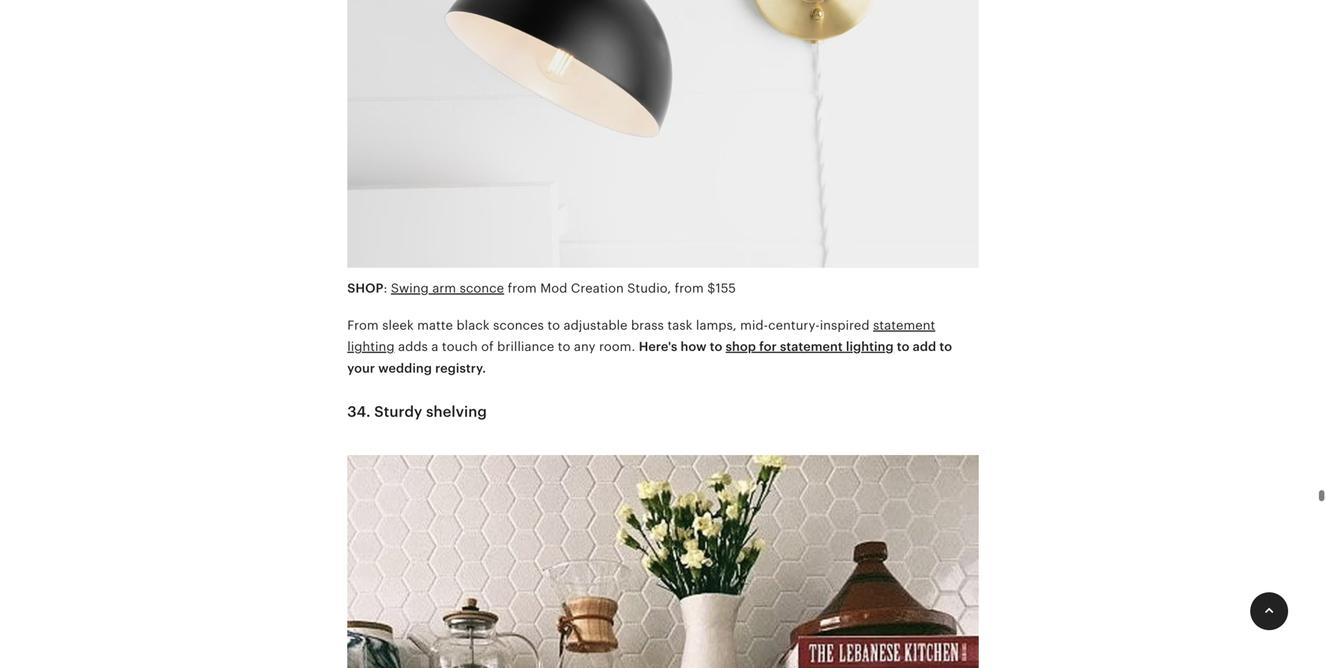 Task type: locate. For each thing, give the bounding box(es) containing it.
adds
[[398, 340, 428, 354]]

1 horizontal spatial statement
[[873, 319, 936, 333]]

from left $155 on the top right of the page
[[675, 281, 704, 296]]

statement
[[873, 319, 936, 333], [780, 340, 843, 354]]

shelving
[[426, 404, 487, 421]]

2 from from the left
[[675, 281, 704, 296]]

swing
[[391, 281, 429, 296]]

statement up add
[[873, 319, 936, 333]]

creative wedding registry idea - mid century lamps image
[[347, 0, 979, 278]]

how
[[681, 340, 707, 354]]

1 vertical spatial statement
[[780, 340, 843, 354]]

lighting down from
[[347, 340, 395, 354]]

from
[[508, 281, 537, 296], [675, 281, 704, 296]]

lighting inside statement lighting
[[347, 340, 395, 354]]

to
[[548, 319, 560, 333], [558, 340, 571, 354], [710, 340, 723, 354], [897, 340, 910, 354], [940, 340, 953, 354]]

to right sconces
[[548, 319, 560, 333]]

:
[[384, 281, 388, 296]]

here's how to shop for statement lighting
[[639, 340, 894, 354]]

task
[[668, 319, 693, 333]]

from
[[347, 319, 379, 333]]

0 horizontal spatial from
[[508, 281, 537, 296]]

black
[[457, 319, 490, 333]]

0 vertical spatial statement
[[873, 319, 936, 333]]

statement down century-
[[780, 340, 843, 354]]

1 horizontal spatial from
[[675, 281, 704, 296]]

sleek
[[382, 319, 414, 333]]

0 horizontal spatial lighting
[[347, 340, 395, 354]]

adjustable
[[564, 319, 628, 333]]

mod
[[540, 281, 568, 296]]

lighting down inspired
[[846, 340, 894, 354]]

2 lighting from the left
[[846, 340, 894, 354]]

of
[[481, 340, 494, 354]]

from left the mod
[[508, 281, 537, 296]]

statement lighting
[[347, 319, 936, 354]]

for
[[759, 340, 777, 354]]

swing arm sconce link
[[391, 281, 504, 296]]

lighting
[[347, 340, 395, 354], [846, 340, 894, 354]]

statement inside statement lighting
[[873, 319, 936, 333]]

1 lighting from the left
[[347, 340, 395, 354]]

sconce
[[460, 281, 504, 296]]

shop for statement lighting link
[[726, 340, 894, 354]]

1 horizontal spatial lighting
[[846, 340, 894, 354]]

inspired
[[820, 319, 870, 333]]

matte
[[417, 319, 453, 333]]

$155
[[708, 281, 736, 296]]



Task type: describe. For each thing, give the bounding box(es) containing it.
lamps,
[[696, 319, 737, 333]]

room.
[[599, 340, 636, 354]]

here's
[[639, 340, 678, 354]]

sconces
[[493, 319, 544, 333]]

statement lighting link
[[347, 319, 936, 354]]

shop
[[347, 281, 384, 296]]

century-
[[768, 319, 820, 333]]

brilliance
[[497, 340, 554, 354]]

creation
[[571, 281, 624, 296]]

mid-
[[740, 319, 768, 333]]

1 from from the left
[[508, 281, 537, 296]]

brass
[[631, 319, 664, 333]]

sturdy
[[374, 404, 423, 421]]

to left add
[[897, 340, 910, 354]]

any
[[574, 340, 596, 354]]

from sleek matte black sconces to adjustable brass task lamps, mid-century-inspired
[[347, 319, 873, 333]]

registry.
[[435, 362, 486, 376]]

shop
[[726, 340, 756, 354]]

to down lamps,
[[710, 340, 723, 354]]

touch
[[442, 340, 478, 354]]

to left any
[[558, 340, 571, 354]]

0 horizontal spatial statement
[[780, 340, 843, 354]]

wedding
[[378, 362, 432, 376]]

to add to your wedding registry.
[[347, 340, 953, 376]]

arm
[[432, 281, 456, 296]]

adds a touch of brilliance to any room.
[[395, 340, 639, 354]]

shop : swing arm sconce from mod creation studio, from $155
[[347, 281, 736, 296]]

studio,
[[628, 281, 671, 296]]

34. sturdy shelving
[[347, 404, 487, 421]]

practical wedding gift idea - floating shelves image
[[347, 446, 979, 669]]

your
[[347, 362, 375, 376]]

to right add
[[940, 340, 953, 354]]

add
[[913, 340, 937, 354]]

a
[[432, 340, 439, 354]]

34.
[[347, 404, 371, 421]]



Task type: vqa. For each thing, say whether or not it's contained in the screenshot.
Add
yes



